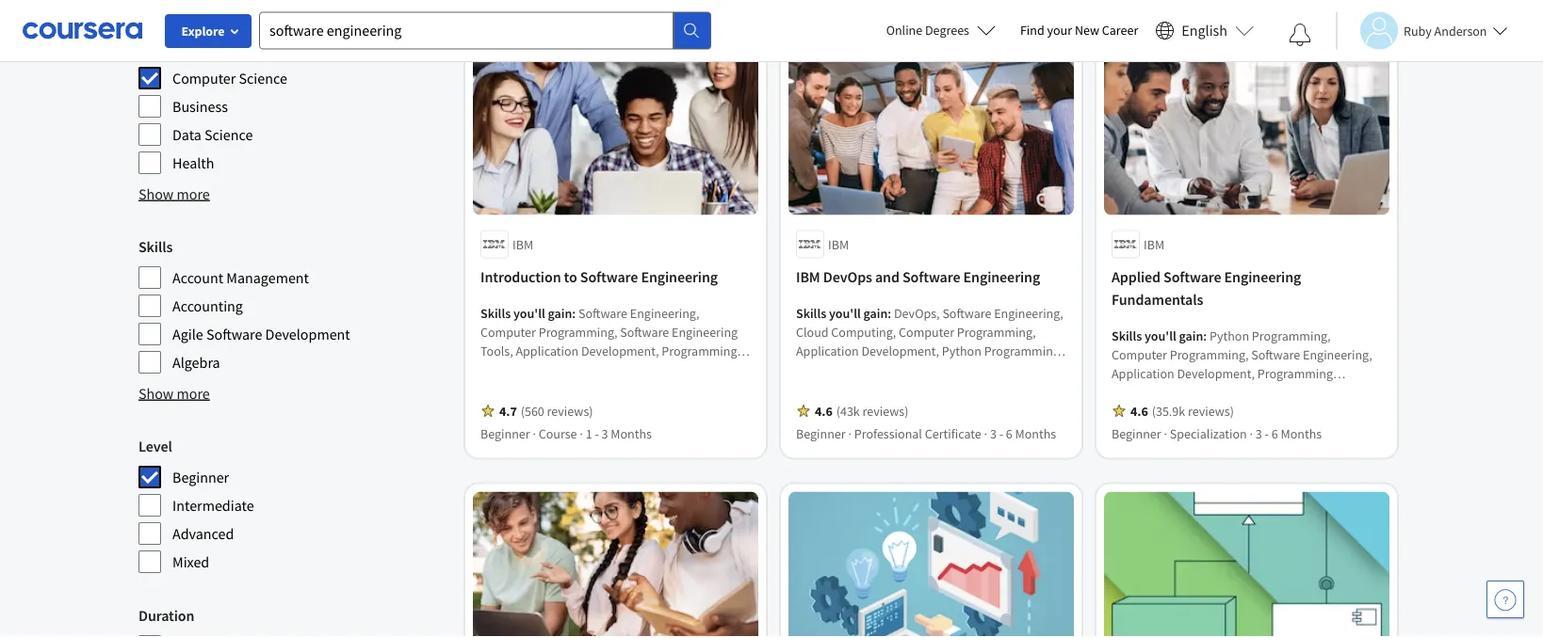 Task type: vqa. For each thing, say whether or not it's contained in the screenshot.
ANALYTICS
no



Task type: describe. For each thing, give the bounding box(es) containing it.
gain for devops
[[864, 305, 888, 322]]

health
[[172, 154, 214, 172]]

business
[[172, 97, 228, 116]]

you'll for introduction
[[513, 305, 545, 322]]

1 3 from the left
[[602, 425, 608, 442]]

duration
[[138, 607, 194, 626]]

skills group
[[138, 236, 447, 375]]

6 · from the left
[[1250, 425, 1253, 442]]

you'll for ibm
[[829, 305, 861, 322]]

software inside the applied software engineering fundamentals
[[1164, 268, 1221, 287]]

show more button for algebra
[[138, 382, 210, 405]]

4.7 (560 reviews)
[[499, 403, 593, 420]]

gain for to
[[548, 305, 572, 322]]

: for and
[[888, 305, 891, 322]]

engineering inside introduction to software engineering link
[[641, 268, 718, 287]]

account
[[172, 269, 223, 287]]

(560
[[521, 403, 544, 420]]

skills for ibm devops and software engineering
[[796, 305, 826, 322]]

skills for applied software engineering fundamentals
[[1112, 327, 1142, 344]]

beginner · specialization · 3 - 6 months
[[1112, 425, 1322, 442]]

explore button
[[165, 14, 252, 48]]

show for health
[[138, 185, 174, 203]]

english
[[1182, 21, 1228, 40]]

help center image
[[1494, 589, 1517, 611]]

agile software development
[[172, 325, 350, 344]]

(43k
[[836, 403, 860, 420]]

reviews) for engineering
[[547, 403, 593, 420]]

intermediate
[[172, 496, 254, 515]]

ibm devops and software engineering
[[796, 268, 1040, 287]]

coursera image
[[23, 15, 142, 45]]

- for engineering
[[595, 425, 599, 442]]

applied software engineering fundamentals link
[[1112, 266, 1382, 311]]

4.7
[[499, 403, 517, 420]]

more for algebra
[[177, 384, 210, 403]]

online degrees
[[886, 22, 969, 39]]

skills inside group
[[138, 237, 173, 256]]

months for fundamentals
[[1281, 425, 1322, 442]]

agile
[[172, 325, 203, 344]]

reviews) for software
[[863, 403, 909, 420]]

beginner for applied software engineering fundamentals
[[1112, 425, 1161, 442]]

and
[[875, 268, 900, 287]]

ruby anderson button
[[1336, 12, 1508, 49]]

beginner inside "level" group
[[172, 468, 229, 487]]

2 - from the left
[[999, 425, 1003, 442]]

3 · from the left
[[848, 425, 852, 442]]

What do you want to learn? text field
[[259, 12, 674, 49]]

1 6 from the left
[[1006, 425, 1013, 442]]

2 6 from the left
[[1272, 425, 1278, 442]]

beginner · course · 1 - 3 months
[[480, 425, 652, 442]]

find your new career link
[[1011, 19, 1148, 42]]

online degrees button
[[871, 9, 1011, 51]]

computer
[[172, 69, 236, 88]]

4.6 (43k reviews)
[[815, 403, 909, 420]]

ibm for ibm
[[828, 236, 849, 253]]

beginner for ibm devops and software engineering
[[796, 425, 846, 442]]

data science
[[172, 125, 253, 144]]

account management
[[172, 269, 309, 287]]

- for fundamentals
[[1265, 425, 1269, 442]]

months for engineering
[[611, 425, 652, 442]]

specialization
[[1170, 425, 1247, 442]]

engineering inside the applied software engineering fundamentals
[[1224, 268, 1301, 287]]

1
[[586, 425, 592, 442]]

skills for introduction to software engineering
[[480, 305, 511, 322]]

show for algebra
[[138, 384, 174, 403]]

you'll for applied
[[1145, 327, 1177, 344]]

skills you'll gain : for applied
[[1112, 327, 1210, 344]]

software right to
[[580, 268, 638, 287]]

skills you'll gain : for ibm
[[796, 305, 894, 322]]

your
[[1047, 22, 1072, 39]]

show more for algebra
[[138, 384, 210, 403]]

find
[[1020, 22, 1045, 39]]

software right and
[[903, 268, 960, 287]]



Task type: locate. For each thing, give the bounding box(es) containing it.
: down to
[[572, 305, 576, 322]]

gain down fundamentals
[[1179, 327, 1203, 344]]

ruby anderson
[[1404, 22, 1487, 39]]

show notifications image
[[1289, 24, 1311, 46]]

reviews) up specialization
[[1188, 403, 1234, 420]]

ibm devops and software engineering link
[[796, 266, 1066, 289]]

2 horizontal spatial months
[[1281, 425, 1322, 442]]

subject
[[138, 38, 187, 57]]

show more
[[138, 185, 210, 203], [138, 384, 210, 403]]

ibm up "introduction"
[[513, 236, 533, 253]]

2 engineering from the left
[[963, 268, 1040, 287]]

months right specialization
[[1281, 425, 1322, 442]]

devops
[[823, 268, 872, 287]]

computer science
[[172, 69, 287, 88]]

beginner down the (35.9k
[[1112, 425, 1161, 442]]

engineering
[[641, 268, 718, 287], [963, 268, 1040, 287], [1224, 268, 1301, 287]]

applied
[[1112, 268, 1161, 287]]

you'll down devops
[[829, 305, 861, 322]]

· down the (35.9k
[[1164, 425, 1167, 442]]

duration group
[[138, 605, 447, 638]]

0 horizontal spatial you'll
[[513, 305, 545, 322]]

1 horizontal spatial 6
[[1272, 425, 1278, 442]]

show more button down health
[[138, 183, 210, 205]]

2 show from the top
[[138, 384, 174, 403]]

1 vertical spatial show more
[[138, 384, 210, 403]]

2 3 from the left
[[990, 425, 997, 442]]

· left 1
[[580, 425, 583, 442]]

beginner · professional certificate · 3 - 6 months
[[796, 425, 1056, 442]]

to
[[564, 268, 577, 287]]

fundamentals
[[1112, 291, 1203, 309]]

-
[[595, 425, 599, 442], [999, 425, 1003, 442], [1265, 425, 1269, 442]]

2 show more button from the top
[[138, 382, 210, 405]]

1 vertical spatial show
[[138, 384, 174, 403]]

2 months from the left
[[1015, 425, 1056, 442]]

beginner down the (43k
[[796, 425, 846, 442]]

1 vertical spatial science
[[204, 125, 253, 144]]

science right computer
[[239, 69, 287, 88]]

algebra
[[172, 353, 220, 372]]

1 more from the top
[[177, 185, 210, 203]]

3 engineering from the left
[[1224, 268, 1301, 287]]

1 4.6 from the left
[[815, 403, 833, 420]]

2 reviews) from the left
[[863, 403, 909, 420]]

2 horizontal spatial you'll
[[1145, 327, 1177, 344]]

ibm up devops
[[828, 236, 849, 253]]

science down business on the top of page
[[204, 125, 253, 144]]

1 horizontal spatial :
[[888, 305, 891, 322]]

show more button down algebra
[[138, 382, 210, 405]]

5 · from the left
[[1164, 425, 1167, 442]]

development
[[265, 325, 350, 344]]

3 - from the left
[[1265, 425, 1269, 442]]

introduction to software engineering
[[480, 268, 718, 287]]

more for health
[[177, 185, 210, 203]]

3 3 from the left
[[1256, 425, 1262, 442]]

ibm for introduction
[[513, 236, 533, 253]]

explore
[[181, 23, 225, 40]]

- right 'certificate' on the bottom of page
[[999, 425, 1003, 442]]

skills
[[138, 237, 173, 256], [480, 305, 511, 322], [796, 305, 826, 322], [1112, 327, 1142, 344]]

level group
[[138, 435, 447, 575]]

data
[[172, 125, 201, 144]]

show more for health
[[138, 185, 210, 203]]

beginner
[[480, 425, 530, 442], [796, 425, 846, 442], [1112, 425, 1161, 442], [172, 468, 229, 487]]

skills you'll gain :
[[480, 305, 578, 322], [796, 305, 894, 322], [1112, 327, 1210, 344]]

4.6 left the (35.9k
[[1131, 403, 1148, 420]]

2 horizontal spatial engineering
[[1224, 268, 1301, 287]]

new
[[1075, 22, 1099, 39]]

show more down algebra
[[138, 384, 210, 403]]

ibm left devops
[[796, 268, 820, 287]]

0 vertical spatial science
[[239, 69, 287, 88]]

show more button for health
[[138, 183, 210, 205]]

accounting
[[172, 297, 243, 316]]

online
[[886, 22, 923, 39]]

find your new career
[[1020, 22, 1138, 39]]

show
[[138, 185, 174, 203], [138, 384, 174, 403]]

2 more from the top
[[177, 384, 210, 403]]

3 reviews) from the left
[[1188, 403, 1234, 420]]

software up fundamentals
[[1164, 268, 1221, 287]]

skills down fundamentals
[[1112, 327, 1142, 344]]

0 horizontal spatial 3
[[602, 425, 608, 442]]

science for data science
[[204, 125, 253, 144]]

gain down to
[[548, 305, 572, 322]]

show more down health
[[138, 185, 210, 203]]

introduction to software engineering link
[[480, 266, 751, 289]]

engineering inside ibm devops and software engineering link
[[963, 268, 1040, 287]]

more down health
[[177, 185, 210, 203]]

show down algebra
[[138, 384, 174, 403]]

:
[[572, 305, 576, 322], [888, 305, 891, 322], [1203, 327, 1207, 344]]

reviews) for fundamentals
[[1188, 403, 1234, 420]]

2 horizontal spatial -
[[1265, 425, 1269, 442]]

0 vertical spatial show
[[138, 185, 174, 203]]

0 horizontal spatial -
[[595, 425, 599, 442]]

1 horizontal spatial skills you'll gain :
[[796, 305, 894, 322]]

- right specialization
[[1265, 425, 1269, 442]]

gain for software
[[1179, 327, 1203, 344]]

0 horizontal spatial reviews)
[[547, 403, 593, 420]]

: for engineering
[[1203, 327, 1207, 344]]

you'll
[[513, 305, 545, 322], [829, 305, 861, 322], [1145, 327, 1177, 344]]

1 horizontal spatial months
[[1015, 425, 1056, 442]]

None search field
[[259, 12, 711, 49]]

2 horizontal spatial :
[[1203, 327, 1207, 344]]

: for software
[[572, 305, 576, 322]]

ibm
[[513, 236, 533, 253], [828, 236, 849, 253], [1144, 236, 1165, 253], [796, 268, 820, 287]]

subject group
[[138, 36, 447, 175]]

science for computer science
[[239, 69, 287, 88]]

·
[[533, 425, 536, 442], [580, 425, 583, 442], [848, 425, 852, 442], [984, 425, 987, 442], [1164, 425, 1167, 442], [1250, 425, 1253, 442]]

science
[[239, 69, 287, 88], [204, 125, 253, 144]]

beginner for introduction to software engineering
[[480, 425, 530, 442]]

· right specialization
[[1250, 425, 1253, 442]]

skills up account
[[138, 237, 173, 256]]

applied software engineering fundamentals
[[1112, 268, 1301, 309]]

software inside skills group
[[206, 325, 262, 344]]

1 horizontal spatial 4.6
[[1131, 403, 1148, 420]]

3 months from the left
[[1281, 425, 1322, 442]]

beginner up intermediate
[[172, 468, 229, 487]]

4.6
[[815, 403, 833, 420], [1131, 403, 1148, 420]]

ibm up "applied"
[[1144, 236, 1165, 253]]

software down accounting
[[206, 325, 262, 344]]

1 horizontal spatial reviews)
[[863, 403, 909, 420]]

reviews) up beginner · course · 1 - 3 months
[[547, 403, 593, 420]]

career
[[1102, 22, 1138, 39]]

1 months from the left
[[611, 425, 652, 442]]

2 horizontal spatial gain
[[1179, 327, 1203, 344]]

1 show from the top
[[138, 185, 174, 203]]

more
[[177, 185, 210, 203], [177, 384, 210, 403]]

skills down devops
[[796, 305, 826, 322]]

0 horizontal spatial 4.6
[[815, 403, 833, 420]]

4.6 for ibm devops and software engineering
[[815, 403, 833, 420]]

advanced
[[172, 525, 234, 544]]

4 · from the left
[[984, 425, 987, 442]]

0 horizontal spatial skills you'll gain :
[[480, 305, 578, 322]]

management
[[226, 269, 309, 287]]

- right 1
[[595, 425, 599, 442]]

degrees
[[925, 22, 969, 39]]

4.6 (35.9k reviews)
[[1131, 403, 1234, 420]]

0 horizontal spatial :
[[572, 305, 576, 322]]

english button
[[1148, 0, 1261, 61]]

2 show more from the top
[[138, 384, 210, 403]]

· down the (43k
[[848, 425, 852, 442]]

course
[[539, 425, 577, 442]]

1 show more from the top
[[138, 185, 210, 203]]

: down the applied software engineering fundamentals
[[1203, 327, 1207, 344]]

show down health
[[138, 185, 174, 203]]

6 right 'certificate' on the bottom of page
[[1006, 425, 1013, 442]]

· right 'certificate' on the bottom of page
[[984, 425, 987, 442]]

1 · from the left
[[533, 425, 536, 442]]

beginner down 4.7
[[480, 425, 530, 442]]

6 right specialization
[[1272, 425, 1278, 442]]

3 right 'certificate' on the bottom of page
[[990, 425, 997, 442]]

1 vertical spatial show more button
[[138, 382, 210, 405]]

professional
[[854, 425, 922, 442]]

introduction
[[480, 268, 561, 287]]

1 horizontal spatial you'll
[[829, 305, 861, 322]]

gain down and
[[864, 305, 888, 322]]

1 - from the left
[[595, 425, 599, 442]]

software
[[580, 268, 638, 287], [903, 268, 960, 287], [1164, 268, 1221, 287], [206, 325, 262, 344]]

2 horizontal spatial 3
[[1256, 425, 1262, 442]]

more down algebra
[[177, 384, 210, 403]]

0 horizontal spatial engineering
[[641, 268, 718, 287]]

ibm inside ibm devops and software engineering link
[[796, 268, 820, 287]]

skills you'll gain : for introduction
[[480, 305, 578, 322]]

ruby
[[1404, 22, 1432, 39]]

(35.9k
[[1152, 403, 1185, 420]]

2 horizontal spatial reviews)
[[1188, 403, 1234, 420]]

1 reviews) from the left
[[547, 403, 593, 420]]

skills down "introduction"
[[480, 305, 511, 322]]

1 vertical spatial more
[[177, 384, 210, 403]]

1 horizontal spatial 3
[[990, 425, 997, 442]]

3 right 1
[[602, 425, 608, 442]]

0 horizontal spatial gain
[[548, 305, 572, 322]]

0 horizontal spatial months
[[611, 425, 652, 442]]

anderson
[[1434, 22, 1487, 39]]

0 horizontal spatial 6
[[1006, 425, 1013, 442]]

2 · from the left
[[580, 425, 583, 442]]

1 engineering from the left
[[641, 268, 718, 287]]

you'll down fundamentals
[[1145, 327, 1177, 344]]

0 vertical spatial show more button
[[138, 183, 210, 205]]

certificate
[[925, 425, 981, 442]]

3 right specialization
[[1256, 425, 1262, 442]]

months right 'certificate' on the bottom of page
[[1015, 425, 1056, 442]]

months
[[611, 425, 652, 442], [1015, 425, 1056, 442], [1281, 425, 1322, 442]]

reviews)
[[547, 403, 593, 420], [863, 403, 909, 420], [1188, 403, 1234, 420]]

mixed
[[172, 553, 209, 572]]

2 horizontal spatial skills you'll gain :
[[1112, 327, 1210, 344]]

gain
[[548, 305, 572, 322], [864, 305, 888, 322], [1179, 327, 1203, 344]]

1 horizontal spatial -
[[999, 425, 1003, 442]]

ibm for applied
[[1144, 236, 1165, 253]]

skills you'll gain : down devops
[[796, 305, 894, 322]]

· down (560 in the bottom of the page
[[533, 425, 536, 442]]

6
[[1006, 425, 1013, 442], [1272, 425, 1278, 442]]

1 horizontal spatial gain
[[864, 305, 888, 322]]

show more button
[[138, 183, 210, 205], [138, 382, 210, 405]]

0 vertical spatial more
[[177, 185, 210, 203]]

0 vertical spatial show more
[[138, 185, 210, 203]]

4.6 left the (43k
[[815, 403, 833, 420]]

you'll down "introduction"
[[513, 305, 545, 322]]

months right 1
[[611, 425, 652, 442]]

: down and
[[888, 305, 891, 322]]

level
[[138, 437, 172, 456]]

1 horizontal spatial engineering
[[963, 268, 1040, 287]]

3
[[602, 425, 608, 442], [990, 425, 997, 442], [1256, 425, 1262, 442]]

4.6 for applied software engineering fundamentals
[[1131, 403, 1148, 420]]

1 show more button from the top
[[138, 183, 210, 205]]

skills you'll gain : down "introduction"
[[480, 305, 578, 322]]

skills you'll gain : down fundamentals
[[1112, 327, 1210, 344]]

2 4.6 from the left
[[1131, 403, 1148, 420]]

reviews) up professional
[[863, 403, 909, 420]]



